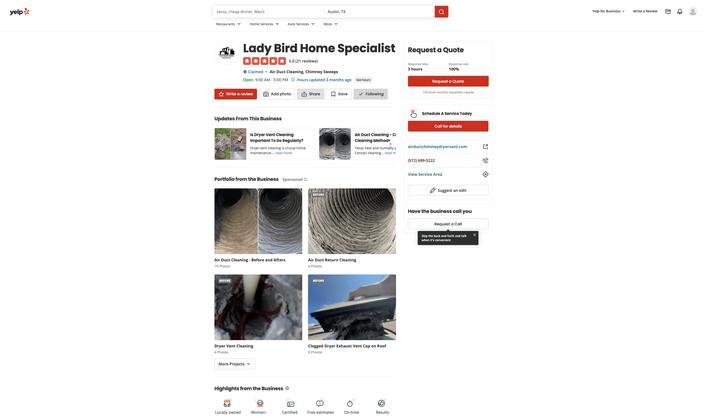 Task type: describe. For each thing, give the bounding box(es) containing it.
portfolio from the business element
[[207, 168, 399, 369]]

143
[[423, 90, 428, 94]]

free_estimates image
[[316, 398, 326, 407]]

business categories element
[[212, 18, 697, 32]]

dryer vent cleaning is crucial home maintenance.…
[[250, 146, 306, 155]]

1 vertical spatial call
[[455, 221, 462, 227]]

prevails.
[[395, 146, 408, 150]]

save
[[338, 91, 348, 97]]

1 horizontal spatial home
[[300, 40, 335, 56]]

100%
[[449, 66, 459, 72]]

today
[[460, 111, 472, 116]]

24 chevron down v2 image for home services
[[274, 21, 280, 27]]

5222
[[426, 158, 435, 163]]

clogged dryer exhaust vent cap on roof 8 photos
[[308, 343, 386, 355]]

forth
[[447, 234, 454, 238]]

photos inside the clogged dryer exhaust vent cap on roof 8 photos
[[311, 350, 322, 355]]

home services link
[[246, 18, 284, 32]]

restaurants link
[[212, 18, 246, 32]]

0 vertical spatial request a quote
[[408, 45, 464, 55]]

edit
[[459, 188, 467, 193]]

0 horizontal spatial service
[[418, 172, 432, 177]]

16 chevron down v2 image
[[622, 9, 625, 13]]

following
[[366, 91, 384, 97]]

24 directions v2 image
[[483, 171, 489, 177]]

16 info v2 image
[[291, 78, 295, 81]]

crucial
[[285, 146, 296, 150]]

more link
[[320, 18, 343, 32]]

women_owned_operated image
[[254, 398, 264, 407]]

write for write a review
[[633, 9, 642, 13]]

return
[[325, 257, 338, 263]]

cleaning up "methods"
[[371, 132, 389, 138]]

and inside texas heat and humidity prevails. contact cleaning…
[[373, 146, 379, 150]]

16 info v2 image
[[304, 178, 307, 181]]

9:00
[[255, 77, 263, 82]]

(512)
[[408, 158, 417, 163]]

exhaust
[[336, 343, 352, 349]]

read more for methods
[[385, 151, 401, 155]]

reviews)
[[302, 58, 318, 64]]

cleaning inside air duct return cleaning 4 photos
[[339, 257, 356, 263]]

have
[[408, 208, 421, 215]]

5:00
[[274, 77, 281, 82]]

time
[[422, 62, 428, 66]]

write a review link
[[215, 89, 257, 99]]

request a quote button
[[408, 76, 489, 87]]

is
[[282, 146, 284, 150]]

this
[[249, 115, 259, 122]]

photos inside 'dryer vent cleaning 4 photos'
[[217, 350, 228, 355]]

updated
[[309, 77, 325, 82]]

from for highlights
[[240, 385, 252, 392]]

8
[[308, 350, 310, 355]]

search image
[[439, 9, 445, 15]]

business for updates from this business
[[260, 115, 282, 122]]

request a call button
[[408, 219, 489, 229]]

locals
[[429, 90, 436, 94]]

regularly?
[[283, 138, 303, 143]]

5 star rating image
[[243, 57, 286, 65]]

request a quote inside button
[[432, 78, 464, 84]]

request for request a quote button
[[432, 78, 448, 84]]

24 share v2 image
[[301, 91, 307, 97]]

open 9:00 am - 5:00 pm
[[243, 77, 288, 82]]

0 vertical spatial quote
[[443, 45, 464, 55]]

24 checkmark v2 image
[[358, 91, 364, 97]]

convenient
[[435, 238, 451, 242]]

texas
[[355, 146, 364, 150]]

response for 3
[[408, 62, 421, 66]]

bird
[[274, 40, 298, 56]]

24 chevron down v2 image inside more projects 'button'
[[246, 361, 252, 367]]

see
[[357, 78, 361, 82]]

air duct cleaning link
[[270, 69, 303, 74]]

share
[[309, 91, 320, 97]]

important
[[250, 138, 270, 143]]

claimed
[[248, 69, 263, 74]]

requested
[[449, 90, 463, 94]]

Near text field
[[328, 9, 431, 14]]

from
[[236, 115, 248, 122]]

view service area link
[[408, 172, 442, 177]]

before for air
[[313, 193, 324, 197]]

results_guaranteed image
[[378, 398, 387, 407]]

24 chevron down v2 image for more
[[333, 21, 339, 27]]

portfolio from the business
[[215, 176, 279, 183]]

updates
[[215, 115, 235, 122]]

projects image
[[665, 9, 671, 15]]

airductchimneydryervent.com
[[408, 144, 467, 149]]

for for yelp
[[601, 9, 605, 13]]

business logo image
[[215, 40, 239, 65]]

add
[[271, 91, 279, 97]]

write for write a review
[[226, 91, 236, 97]]

it's
[[430, 238, 434, 242]]

none field near
[[328, 9, 431, 14]]

yelp for business
[[593, 9, 621, 13]]

clogged
[[308, 343, 323, 349]]

24 pencil v2 image
[[430, 188, 436, 193]]

business inside the yelp for business button
[[606, 9, 621, 13]]

write a review
[[633, 9, 658, 13]]

cleaning
[[268, 146, 281, 150]]

response time 3 hours
[[408, 62, 428, 72]]

143 locals recently requested a quote
[[423, 90, 474, 94]]

quote inside request a quote button
[[453, 78, 464, 84]]

talk
[[461, 234, 467, 238]]

recently
[[437, 90, 448, 94]]

photo
[[280, 91, 291, 97]]

air for air duct cleaning - contact cleaning methods
[[355, 132, 360, 138]]

schedule
[[422, 111, 440, 116]]

3 for hours
[[408, 66, 410, 72]]

open
[[243, 77, 253, 82]]

ago
[[345, 77, 352, 82]]

on_time_guaranteed image
[[347, 398, 357, 407]]

call for details
[[435, 123, 462, 129]]

699-
[[418, 158, 426, 163]]

skip the back and forth and talk when it's convenient
[[422, 234, 467, 242]]

air duct return cleaning 4 photos
[[308, 257, 356, 268]]

read for do
[[275, 151, 283, 155]]

yelp
[[593, 9, 600, 13]]

24 camera v2 image
[[263, 91, 269, 97]]

is
[[250, 132, 253, 138]]

dryer vent cleaning 4 photos
[[215, 343, 253, 355]]

write a review
[[226, 91, 253, 97]]

roof
[[377, 343, 386, 349]]

3 for months
[[326, 77, 328, 82]]

- for before
[[249, 257, 250, 263]]

before for dryer
[[219, 279, 230, 283]]

0 horizontal spatial call
[[435, 123, 442, 129]]

air duct cleaning - contact cleaning methods image
[[319, 128, 351, 160]]

dryer inside dryer vent cleaning is crucial home maintenance.…
[[250, 146, 259, 150]]

home inside business categories element
[[250, 22, 259, 26]]

following button
[[354, 89, 388, 99]]

request for request a call button
[[434, 221, 450, 227]]

business for highlights from the business
[[262, 385, 283, 392]]

see hours link
[[355, 77, 372, 83]]

see hours
[[357, 78, 370, 82]]

user actions element
[[589, 6, 704, 36]]

back
[[434, 234, 441, 238]]

and left talk
[[455, 234, 461, 238]]



Task type: locate. For each thing, give the bounding box(es) containing it.
request down business
[[434, 221, 450, 227]]

hours right the see
[[362, 78, 370, 82]]

call for details button
[[408, 121, 489, 132]]

1 vertical spatial request a quote
[[432, 78, 464, 84]]

quote up response rate 100%
[[443, 45, 464, 55]]

air duct cleaning - before and afters 15 photos
[[215, 257, 286, 268]]

cleaning inside 'dryer vent cleaning 4 photos'
[[237, 343, 253, 349]]

0 vertical spatial more
[[324, 22, 332, 26]]

(21 reviews) link
[[295, 58, 318, 64]]

call down the a
[[435, 123, 442, 129]]

airductchimneydryervent.com link
[[408, 144, 467, 149]]

response up 100%
[[449, 62, 462, 66]]

response for 100%
[[449, 62, 462, 66]]

is dryer vent cleaning important to do regularly?
[[250, 132, 303, 143]]

2 more from the left
[[393, 151, 401, 155]]

a
[[643, 9, 645, 13], [437, 45, 442, 55], [449, 78, 452, 84], [463, 90, 465, 94], [237, 91, 240, 97], [451, 221, 454, 227]]

projects
[[230, 361, 245, 367]]

write inside user actions "element"
[[633, 9, 642, 13]]

have the business call you
[[408, 208, 472, 215]]

24 chevron down v2 image inside restaurants link
[[236, 21, 242, 27]]

1 vertical spatial home
[[300, 40, 335, 56]]

details
[[449, 123, 462, 129]]

0 horizontal spatial home
[[250, 22, 259, 26]]

0 vertical spatial service
[[445, 111, 459, 116]]

am
[[264, 77, 270, 82]]

and up cleaning… at the top right
[[373, 146, 379, 150]]

more down crucial
[[284, 151, 292, 155]]

cleaning up texas
[[355, 138, 373, 143]]

3 inside response time 3 hours
[[408, 66, 410, 72]]

0 vertical spatial request
[[408, 45, 436, 55]]

vent inside 'dryer vent cleaning 4 photos'
[[226, 343, 236, 349]]

1 horizontal spatial call
[[455, 221, 462, 227]]

response
[[408, 62, 421, 66], [449, 62, 462, 66]]

dryer inside is dryer vent cleaning important to do regularly?
[[254, 132, 265, 138]]

2 vertical spatial -
[[249, 257, 250, 263]]

0 vertical spatial for
[[601, 9, 605, 13]]

photos inside air duct cleaning - before and afters 15 photos
[[219, 264, 230, 268]]

duct inside air duct return cleaning 4 photos
[[315, 257, 324, 263]]

0 horizontal spatial write
[[226, 91, 236, 97]]

0 vertical spatial 3
[[408, 66, 410, 72]]

for right yelp on the right top of page
[[601, 9, 605, 13]]

1 vertical spatial 4
[[215, 350, 216, 355]]

1 services from the left
[[260, 22, 273, 26]]

1 vertical spatial quote
[[453, 78, 464, 84]]

services down find field
[[260, 22, 273, 26]]

quote
[[443, 45, 464, 55], [453, 78, 464, 84]]

vent up to
[[266, 132, 275, 138]]

read down humidity
[[385, 151, 392, 155]]

0 horizontal spatial 24 chevron down v2 image
[[236, 21, 242, 27]]

duct for air duct return cleaning 4 photos
[[315, 257, 324, 263]]

1 horizontal spatial 4
[[308, 264, 310, 268]]

review
[[241, 91, 253, 97]]

24 chevron down v2 image right projects
[[246, 361, 252, 367]]

4 inside air duct return cleaning 4 photos
[[308, 264, 310, 268]]

1 horizontal spatial service
[[445, 111, 459, 116]]

contact down texas
[[355, 151, 367, 155]]

suggest an edit button
[[408, 185, 489, 196]]

info alert
[[291, 77, 352, 83]]

locally_owned_operated image
[[223, 398, 233, 407]]

review
[[646, 9, 658, 13]]

Find text field
[[217, 9, 320, 14]]

request up recently
[[432, 78, 448, 84]]

read more
[[275, 151, 292, 155], [385, 151, 401, 155]]

2 horizontal spatial vent
[[353, 343, 362, 349]]

dryer left vent
[[250, 146, 259, 150]]

hours updated 3 months ago
[[297, 77, 352, 82]]

1 horizontal spatial response
[[449, 62, 462, 66]]

24 chevron down v2 image inside auto services 'link'
[[310, 21, 316, 27]]

0 horizontal spatial 4
[[215, 350, 216, 355]]

0 vertical spatial write
[[633, 9, 642, 13]]

0 horizontal spatial -
[[249, 257, 250, 263]]

home up reviews)
[[300, 40, 335, 56]]

chimney sweeps link
[[305, 69, 338, 74]]

1 horizontal spatial hours
[[411, 66, 422, 72]]

read more down humidity
[[385, 151, 401, 155]]

1 horizontal spatial more
[[324, 22, 332, 26]]

quote
[[466, 90, 474, 94]]

0 vertical spatial home
[[250, 22, 259, 26]]

15
[[215, 264, 218, 268]]

cleaning up do
[[276, 132, 294, 138]]

air duct cleaning - contact cleaning methods
[[355, 132, 409, 143]]

5.0 (21 reviews)
[[289, 58, 318, 64]]

request a quote up the 143 locals recently requested a quote
[[432, 78, 464, 84]]

1 vertical spatial hours
[[362, 78, 370, 82]]

duct for air duct cleaning - before and afters 15 photos
[[221, 257, 230, 263]]

1 vertical spatial 3
[[326, 77, 328, 82]]

0 vertical spatial hours
[[411, 66, 422, 72]]

1 read more from the left
[[275, 151, 292, 155]]

home
[[296, 146, 306, 150]]

cleaning left before
[[231, 257, 248, 263]]

write right 24 star v2 image
[[226, 91, 236, 97]]

share button
[[297, 89, 324, 99]]

hours inside response time 3 hours
[[411, 66, 422, 72]]

air inside air duct return cleaning 4 photos
[[308, 257, 314, 263]]

services inside 'link'
[[296, 22, 309, 26]]

1 vertical spatial service
[[418, 172, 432, 177]]

dryer inside 'dryer vent cleaning 4 photos'
[[215, 343, 225, 349]]

dryer inside the clogged dryer exhaust vent cap on roof 8 photos
[[324, 343, 335, 349]]

on
[[371, 343, 376, 349]]

and inside air duct cleaning - before and afters 15 photos
[[265, 257, 273, 263]]

home
[[250, 22, 259, 26], [300, 40, 335, 56]]

request a quote up time at the right top of page
[[408, 45, 464, 55]]

1 horizontal spatial write
[[633, 9, 642, 13]]

24 chevron down v2 image right auto services
[[310, 21, 316, 27]]

auto services link
[[284, 18, 320, 32]]

None field
[[217, 9, 320, 14], [328, 9, 431, 14]]

1 read from the left
[[275, 151, 283, 155]]

0 horizontal spatial services
[[260, 22, 273, 26]]

cleaning inside air duct cleaning - before and afters 15 photos
[[231, 257, 248, 263]]

0 horizontal spatial none field
[[217, 9, 320, 14]]

business
[[606, 9, 621, 13], [260, 115, 282, 122], [257, 176, 279, 183], [262, 385, 283, 392]]

2 response from the left
[[449, 62, 462, 66]]

(21
[[295, 58, 301, 64]]

air for air duct cleaning , chimney sweeps
[[270, 69, 275, 74]]

(512) 699-5222
[[408, 158, 435, 163]]

0 horizontal spatial 3
[[326, 77, 328, 82]]

air for air duct return cleaning 4 photos
[[308, 257, 314, 263]]

read down "is"
[[275, 151, 283, 155]]

2 services from the left
[[296, 22, 309, 26]]

1 more from the left
[[284, 151, 292, 155]]

air left return at left
[[308, 257, 314, 263]]

4 inside 'dryer vent cleaning 4 photos'
[[215, 350, 216, 355]]

-
[[271, 77, 273, 82], [390, 132, 392, 138], [249, 257, 250, 263]]

service left area
[[418, 172, 432, 177]]

services right auto
[[296, 22, 309, 26]]

0 horizontal spatial vent
[[226, 343, 236, 349]]

1 24 chevron down v2 image from the left
[[236, 21, 242, 27]]

from right highlights
[[240, 385, 252, 392]]

0 horizontal spatial for
[[443, 123, 448, 129]]

more for methods
[[393, 151, 401, 155]]

more projects
[[219, 361, 245, 367]]

home down find field
[[250, 22, 259, 26]]

0 vertical spatial 24 chevron down v2 image
[[310, 21, 316, 27]]

highlights from the business
[[215, 385, 283, 392]]

next image
[[388, 141, 393, 147]]

more
[[324, 22, 332, 26], [219, 361, 229, 367]]

0 vertical spatial 4
[[308, 264, 310, 268]]

1 horizontal spatial read more
[[385, 151, 401, 155]]

2 read more from the left
[[385, 151, 401, 155]]

service
[[445, 111, 459, 116], [418, 172, 432, 177]]

a
[[441, 111, 444, 116]]

0 horizontal spatial hours
[[362, 78, 370, 82]]

dryer up the more projects
[[215, 343, 225, 349]]

0 vertical spatial -
[[271, 77, 273, 82]]

response inside response rate 100%
[[449, 62, 462, 66]]

previous image
[[218, 141, 223, 147]]

view
[[408, 172, 417, 177]]

0 vertical spatial from
[[236, 176, 247, 183]]

- inside air duct cleaning - contact cleaning methods
[[390, 132, 392, 138]]

call down call
[[455, 221, 462, 227]]

0 horizontal spatial read
[[275, 151, 283, 155]]

the inside skip the back and forth and talk when it's convenient
[[428, 234, 433, 238]]

2 read from the left
[[385, 151, 392, 155]]

duct for air duct cleaning , chimney sweeps
[[276, 69, 286, 74]]

air inside air duct cleaning - before and afters 15 photos
[[215, 257, 220, 263]]

info icon image
[[285, 387, 289, 390], [285, 387, 289, 390]]

2 24 chevron down v2 image from the left
[[274, 21, 280, 27]]

more inside 'button'
[[219, 361, 229, 367]]

1 none field from the left
[[217, 9, 320, 14]]

you
[[463, 208, 472, 215]]

notifications image
[[677, 9, 683, 15]]

vent up the more projects
[[226, 343, 236, 349]]

dryer up the important
[[254, 132, 265, 138]]

skip
[[422, 234, 428, 238]]

1 vertical spatial for
[[443, 123, 448, 129]]

cleaning up projects
[[237, 343, 253, 349]]

hours down time at the right top of page
[[411, 66, 422, 72]]

when
[[422, 238, 430, 242]]

2 vertical spatial request
[[434, 221, 450, 227]]

1 horizontal spatial contact
[[393, 132, 409, 138]]

0 horizontal spatial read more
[[275, 151, 292, 155]]

close image
[[473, 233, 477, 237]]

services for home services
[[260, 22, 273, 26]]

business for portfolio from the business
[[257, 176, 279, 183]]

0 horizontal spatial response
[[408, 62, 421, 66]]

write
[[633, 9, 642, 13], [226, 91, 236, 97]]

certified_professionals image
[[285, 398, 295, 407]]

request up time at the right top of page
[[408, 45, 436, 55]]

duct inside air duct cleaning - before and afters 15 photos
[[221, 257, 230, 263]]

1 horizontal spatial 24 chevron down v2 image
[[310, 21, 316, 27]]

photos inside air duct return cleaning 4 photos
[[311, 264, 322, 268]]

0 horizontal spatial 24 chevron down v2 image
[[246, 361, 252, 367]]

more projects button
[[215, 359, 256, 369]]

2 none field from the left
[[328, 9, 431, 14]]

,
[[303, 69, 304, 74]]

for left the details
[[443, 123, 448, 129]]

1 horizontal spatial services
[[296, 22, 309, 26]]

more
[[284, 151, 292, 155], [393, 151, 401, 155]]

services for auto services
[[296, 22, 309, 26]]

and left afters
[[265, 257, 273, 263]]

24 chevron down v2 image inside more link
[[333, 21, 339, 27]]

before
[[313, 193, 324, 197], [219, 279, 230, 283], [313, 279, 324, 283]]

write left review
[[633, 9, 642, 13]]

0 horizontal spatial more
[[219, 361, 229, 367]]

None search field
[[213, 6, 449, 18]]

the
[[248, 176, 256, 183], [421, 208, 429, 215], [428, 234, 433, 238], [253, 385, 261, 392]]

24 save outline v2 image
[[330, 91, 336, 97]]

hours inside see hours link
[[362, 78, 370, 82]]

for inside button
[[601, 9, 605, 13]]

1 vertical spatial more
[[219, 361, 229, 367]]

hours
[[297, 77, 308, 82]]

more down prevails.
[[393, 151, 401, 155]]

- left before
[[249, 257, 250, 263]]

1 vertical spatial 24 chevron down v2 image
[[246, 361, 252, 367]]

business inside updates from this business element
[[260, 115, 282, 122]]

more for more
[[324, 22, 332, 26]]

0 horizontal spatial contact
[[355, 151, 367, 155]]

specialist
[[338, 40, 395, 56]]

1 horizontal spatial 24 chevron down v2 image
[[274, 21, 280, 27]]

response left time at the right top of page
[[408, 62, 421, 66]]

1 horizontal spatial read
[[385, 151, 392, 155]]

24 chevron down v2 image
[[236, 21, 242, 27], [274, 21, 280, 27], [333, 21, 339, 27]]

1 horizontal spatial more
[[393, 151, 401, 155]]

duct inside air duct cleaning - contact cleaning methods
[[361, 132, 370, 138]]

contact inside air duct cleaning - contact cleaning methods
[[393, 132, 409, 138]]

- up next icon
[[390, 132, 392, 138]]

air up 15
[[215, 257, 220, 263]]

air inside air duct cleaning - contact cleaning methods
[[355, 132, 360, 138]]

1 vertical spatial write
[[226, 91, 236, 97]]

and right back
[[441, 234, 447, 238]]

view service area
[[408, 172, 442, 177]]

24 external link v2 image
[[483, 144, 489, 150]]

air up 5:00
[[270, 69, 275, 74]]

call
[[435, 123, 442, 129], [455, 221, 462, 227]]

read
[[275, 151, 283, 155], [385, 151, 392, 155]]

services
[[260, 22, 273, 26], [296, 22, 309, 26]]

bjord u. image
[[689, 7, 697, 15]]

24 phone v2 image
[[483, 158, 489, 163]]

16 claim filled v2 image
[[243, 70, 247, 74]]

quote up requested
[[453, 78, 464, 84]]

from for portfolio
[[236, 176, 247, 183]]

auto
[[288, 22, 295, 26]]

more for more projects
[[219, 361, 229, 367]]

request a quote
[[408, 45, 464, 55], [432, 78, 464, 84]]

vent left cap
[[353, 343, 362, 349]]

response inside response time 3 hours
[[408, 62, 421, 66]]

0 vertical spatial call
[[435, 123, 442, 129]]

service right the a
[[445, 111, 459, 116]]

portfolio
[[215, 176, 235, 183]]

lady bird home specialist
[[243, 40, 395, 56]]

dryer right "clogged"
[[324, 343, 335, 349]]

before for clogged
[[313, 279, 324, 283]]

none field find
[[217, 9, 320, 14]]

24 chevron down v2 image for restaurants
[[236, 21, 242, 27]]

0 horizontal spatial more
[[284, 151, 292, 155]]

2 horizontal spatial -
[[390, 132, 392, 138]]

contact up prevails.
[[393, 132, 409, 138]]

24 chevron down v2 image
[[310, 21, 316, 27], [246, 361, 252, 367]]

24 star v2 image
[[218, 91, 224, 97]]

from
[[236, 176, 247, 183], [240, 385, 252, 392]]

write a review link
[[631, 7, 660, 16]]

24 chevron down v2 image inside home services link
[[274, 21, 280, 27]]

- for 5:00
[[271, 77, 273, 82]]

from right "portfolio"
[[236, 176, 247, 183]]

- inside air duct cleaning - before and afters 15 photos
[[249, 257, 250, 263]]

dryer
[[254, 132, 265, 138], [250, 146, 259, 150], [215, 343, 225, 349], [324, 343, 335, 349]]

is dryer vent cleaning important to do regularly? image
[[215, 128, 246, 160]]

cleaning inside is dryer vent cleaning important to do regularly?
[[276, 132, 294, 138]]

air for air duct cleaning - before and afters 15 photos
[[215, 257, 220, 263]]

2 horizontal spatial 24 chevron down v2 image
[[333, 21, 339, 27]]

yelp for business button
[[591, 7, 627, 16]]

highlights
[[215, 385, 239, 392]]

auto services
[[288, 22, 309, 26]]

read more down "is"
[[275, 151, 292, 155]]

more inside business categories element
[[324, 22, 332, 26]]

vent inside the clogged dryer exhaust vent cap on roof 8 photos
[[353, 343, 362, 349]]

3 24 chevron down v2 image from the left
[[333, 21, 339, 27]]

1 horizontal spatial -
[[271, 77, 273, 82]]

read for methods
[[385, 151, 392, 155]]

1 vertical spatial -
[[390, 132, 392, 138]]

suggest
[[438, 188, 452, 193]]

1 vertical spatial contact
[[355, 151, 367, 155]]

texas heat and humidity prevails. contact cleaning…
[[355, 146, 408, 155]]

1 horizontal spatial 3
[[408, 66, 410, 72]]

1 horizontal spatial vent
[[266, 132, 275, 138]]

before
[[251, 257, 264, 263]]

suggest an edit
[[438, 188, 467, 193]]

0 vertical spatial contact
[[393, 132, 409, 138]]

duct for air duct cleaning - contact cleaning methods
[[361, 132, 370, 138]]

3 inside info alert
[[326, 77, 328, 82]]

1 horizontal spatial for
[[601, 9, 605, 13]]

for inside button
[[443, 123, 448, 129]]

restaurants
[[216, 22, 235, 26]]

heat
[[365, 146, 372, 150]]

1 vertical spatial request
[[432, 78, 448, 84]]

cleaning up 16 info v2 image
[[287, 69, 303, 74]]

updates from this business element
[[207, 107, 420, 160]]

a inside "element"
[[643, 9, 645, 13]]

- for contact
[[390, 132, 392, 138]]

1 response from the left
[[408, 62, 421, 66]]

3
[[408, 66, 410, 72], [326, 77, 328, 82]]

air up texas
[[355, 132, 360, 138]]

humidity
[[380, 146, 394, 150]]

- right am
[[271, 77, 273, 82]]

vent inside is dryer vent cleaning important to do regularly?
[[266, 132, 275, 138]]

more for do
[[284, 151, 292, 155]]

add photo
[[271, 91, 291, 97]]

maintenance.…
[[250, 151, 275, 155]]

read more for do
[[275, 151, 292, 155]]

cleaning right return at left
[[339, 257, 356, 263]]

1 horizontal spatial none field
[[328, 9, 431, 14]]

for for call
[[443, 123, 448, 129]]

contact inside texas heat and humidity prevails. contact cleaning…
[[355, 151, 367, 155]]

5.0
[[289, 58, 294, 64]]

1 vertical spatial from
[[240, 385, 252, 392]]



Task type: vqa. For each thing, say whether or not it's contained in the screenshot.
Steakhouses
no



